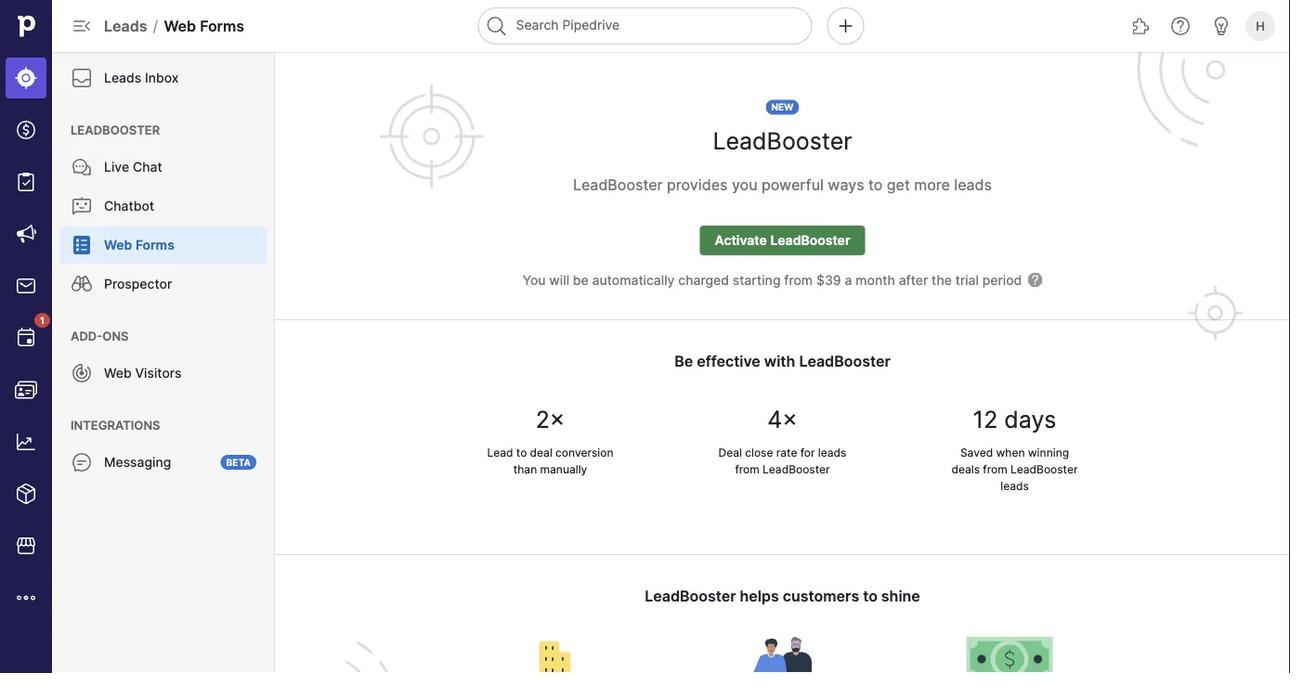 Task type: vqa. For each thing, say whether or not it's contained in the screenshot.
Leads / Web Forms
yes



Task type: describe. For each thing, give the bounding box(es) containing it.
deal
[[719, 447, 742, 460]]

color undefined image inside 1 link
[[15, 327, 37, 349]]

prospector
[[104, 276, 172, 292]]

web visitors link
[[59, 355, 268, 392]]

0 vertical spatial web
[[164, 17, 196, 35]]

deal close rate for leads from leadbooster
[[719, 447, 847, 477]]

leads / web forms
[[104, 17, 245, 35]]

insights image
[[15, 431, 37, 454]]

get
[[887, 176, 911, 194]]

you will be automatically charged starting from $39 a month after the trial period
[[523, 272, 1023, 288]]

leadbooster right with
[[800, 352, 891, 370]]

12 days
[[974, 406, 1057, 434]]

ons
[[102, 329, 129, 343]]

1 link
[[6, 313, 50, 359]]

color undefined image for web forms
[[71, 234, 93, 256]]

manually
[[540, 463, 588, 477]]

activate leadbooster
[[715, 233, 851, 249]]

live chat
[[104, 159, 162, 175]]

ways
[[828, 176, 865, 194]]

2×
[[536, 406, 565, 434]]

conversion
[[556, 447, 614, 460]]

deal
[[530, 447, 553, 460]]

Search Pipedrive field
[[478, 7, 813, 45]]

color undefined image for leads inbox
[[71, 67, 93, 89]]

leadbooster inside deal close rate for leads from leadbooster
[[763, 463, 830, 477]]

lead
[[487, 447, 513, 460]]

deals image
[[15, 119, 37, 141]]

more
[[915, 176, 951, 194]]

projects image
[[15, 171, 37, 193]]

than
[[514, 463, 537, 477]]

sales inbox image
[[15, 275, 37, 297]]

leads for leads inbox
[[104, 70, 141, 86]]

visitors
[[135, 366, 182, 381]]

leadbooster left the provides on the right top of page
[[573, 176, 663, 194]]

contacts image
[[15, 379, 37, 401]]

helps
[[740, 587, 779, 605]]

web forms
[[104, 237, 175, 253]]

leadbooster down new
[[713, 127, 853, 155]]

quick add image
[[835, 15, 857, 37]]

marketplace image
[[15, 535, 37, 558]]

leads generated so far image
[[753, 638, 813, 674]]

forms inside web forms link
[[136, 237, 175, 253]]

web for web visitors
[[104, 366, 132, 381]]

prospector link
[[59, 266, 268, 303]]

web visitors
[[104, 366, 182, 381]]

0 vertical spatial forms
[[200, 17, 245, 35]]

products image
[[15, 483, 37, 506]]

leads for leads / web forms
[[104, 17, 147, 35]]

a
[[845, 272, 853, 288]]

customers
[[783, 587, 860, 605]]

to inside 'lead to deal conversion than manually'
[[517, 447, 527, 460]]

add-ons
[[71, 329, 129, 343]]

with
[[765, 352, 796, 370]]

2 vertical spatial to
[[863, 587, 878, 605]]

0 vertical spatial to
[[869, 176, 883, 194]]

leadbooster inside saved when winning deals from leadbooster leads
[[1011, 463, 1078, 477]]

powerful
[[762, 176, 824, 194]]

color undefined image for prospector
[[71, 273, 93, 296]]

charged
[[679, 272, 729, 288]]

leadbooster up live
[[71, 123, 160, 137]]

provides
[[667, 176, 728, 194]]

automatically
[[593, 272, 675, 288]]



Task type: locate. For each thing, give the bounding box(es) containing it.
leads
[[104, 17, 147, 35], [104, 70, 141, 86]]

saved
[[961, 447, 994, 460]]

live chat link
[[59, 149, 268, 186]]

color undefined image for chatbot
[[71, 195, 93, 217]]

from
[[785, 272, 813, 288], [735, 463, 760, 477], [983, 463, 1008, 477]]

color undefined image
[[71, 67, 93, 89], [71, 195, 93, 217], [71, 234, 93, 256], [71, 362, 93, 385]]

leads inside saved when winning deals from leadbooster leads
[[1001, 480, 1029, 493]]

$39
[[817, 272, 842, 288]]

2 horizontal spatial leads
[[1001, 480, 1029, 493]]

0 horizontal spatial from
[[735, 463, 760, 477]]

1 vertical spatial leads
[[819, 447, 847, 460]]

more image
[[15, 587, 37, 610]]

color primary image
[[1028, 273, 1043, 288]]

beta
[[226, 457, 251, 468]]

home image
[[12, 12, 40, 40]]

web
[[164, 17, 196, 35], [104, 237, 132, 253], [104, 366, 132, 381]]

web right /
[[164, 17, 196, 35]]

days
[[1005, 406, 1057, 434]]

to left shine
[[863, 587, 878, 605]]

saved when winning deals from leadbooster leads
[[952, 447, 1078, 493]]

from inside saved when winning deals from leadbooster leads
[[983, 463, 1008, 477]]

0 horizontal spatial leads
[[819, 447, 847, 460]]

leads inbox link
[[59, 59, 268, 97]]

to left get at the top right of the page
[[869, 176, 883, 194]]

leads inside leads inbox link
[[104, 70, 141, 86]]

2 leads from the top
[[104, 70, 141, 86]]

1 horizontal spatial leads
[[955, 176, 993, 194]]

lead to deal conversion than manually
[[487, 447, 614, 477]]

leads left /
[[104, 17, 147, 35]]

web forms link
[[59, 227, 268, 264]]

color undefined image for messaging
[[71, 452, 93, 474]]

1 horizontal spatial forms
[[200, 17, 245, 35]]

leadbooster
[[71, 123, 160, 137], [713, 127, 853, 155], [573, 176, 663, 194], [771, 233, 851, 249], [800, 352, 891, 370], [763, 463, 830, 477], [1011, 463, 1078, 477], [645, 587, 737, 605]]

leadbooster inside 'button'
[[771, 233, 851, 249]]

color undefined image down integrations
[[71, 452, 93, 474]]

leads down when
[[1001, 480, 1029, 493]]

4 color undefined image from the top
[[71, 362, 93, 385]]

for
[[801, 447, 816, 460]]

add-
[[71, 329, 103, 343]]

color undefined image inside web forms link
[[71, 234, 93, 256]]

sales assistant image
[[1211, 15, 1233, 37]]

live
[[104, 159, 129, 175]]

forms
[[200, 17, 245, 35], [136, 237, 175, 253]]

color undefined image inside web visitors link
[[71, 362, 93, 385]]

leads left the inbox
[[104, 70, 141, 86]]

menu toggle image
[[71, 15, 93, 37]]

be
[[675, 352, 693, 370]]

1 menu
[[0, 0, 52, 674]]

2 vertical spatial web
[[104, 366, 132, 381]]

leads inbox
[[104, 70, 179, 86]]

leads
[[955, 176, 993, 194], [819, 447, 847, 460], [1001, 480, 1029, 493]]

leadbooster helps customers to shine
[[645, 587, 921, 605]]

leadbooster left helps
[[645, 587, 737, 605]]

web down "ons"
[[104, 366, 132, 381]]

messaging
[[104, 455, 171, 471]]

campaigns image
[[15, 223, 37, 245]]

from down close
[[735, 463, 760, 477]]

effective
[[697, 352, 761, 370]]

1 vertical spatial web
[[104, 237, 132, 253]]

color undefined image for live chat
[[71, 156, 93, 178]]

from inside deal close rate for leads from leadbooster
[[735, 463, 760, 477]]

12
[[974, 406, 998, 434]]

you
[[523, 272, 546, 288]]

color undefined image inside prospector link
[[71, 273, 93, 296]]

/
[[153, 17, 158, 35]]

leadbooster up $39
[[771, 233, 851, 249]]

color undefined image inside leads inbox link
[[71, 67, 93, 89]]

3 color undefined image from the top
[[71, 234, 93, 256]]

color undefined image inside live chat "link"
[[71, 156, 93, 178]]

chatbot
[[104, 198, 154, 214]]

activate leadbooster button
[[700, 226, 866, 256]]

color undefined image down the menu toggle icon
[[71, 67, 93, 89]]

color undefined image down "add-" on the left
[[71, 362, 93, 385]]

leads image
[[15, 67, 37, 89]]

0 vertical spatial leads
[[104, 17, 147, 35]]

from deals converted from leadbooster leads image
[[967, 638, 1054, 674]]

when
[[997, 447, 1026, 460]]

4×
[[768, 406, 798, 434]]

activate
[[715, 233, 768, 249]]

shine
[[882, 587, 921, 605]]

1 vertical spatial leads
[[104, 70, 141, 86]]

2 horizontal spatial from
[[983, 463, 1008, 477]]

month
[[856, 272, 896, 288]]

leads right for
[[819, 447, 847, 460]]

quick help image
[[1170, 15, 1192, 37]]

color undefined image up contacts image
[[15, 327, 37, 349]]

menu
[[52, 52, 275, 674]]

the
[[932, 272, 952, 288]]

rate
[[777, 447, 798, 460]]

color undefined image left live
[[71, 156, 93, 178]]

you
[[732, 176, 758, 194]]

1 leads from the top
[[104, 17, 147, 35]]

h button
[[1242, 7, 1280, 45]]

color undefined image
[[71, 156, 93, 178], [71, 273, 93, 296], [15, 327, 37, 349], [71, 452, 93, 474]]

h
[[1257, 19, 1266, 33]]

leads inside deal close rate for leads from leadbooster
[[819, 447, 847, 460]]

color undefined image left the chatbot
[[71, 195, 93, 217]]

menu containing leads inbox
[[52, 52, 275, 674]]

2 color undefined image from the top
[[71, 195, 93, 217]]

to
[[869, 176, 883, 194], [517, 447, 527, 460], [863, 587, 878, 605]]

1 vertical spatial to
[[517, 447, 527, 460]]

web forms menu item
[[52, 227, 275, 264]]

close
[[746, 447, 774, 460]]

color undefined image right the campaigns image on the top left of page
[[71, 234, 93, 256]]

integrations
[[71, 418, 160, 433]]

inbox
[[145, 70, 179, 86]]

color undefined image up "add-" on the left
[[71, 273, 93, 296]]

1
[[40, 315, 45, 326]]

web inside menu item
[[104, 237, 132, 253]]

chatbot link
[[59, 188, 268, 225]]

2 vertical spatial leads
[[1001, 480, 1029, 493]]

web for web forms
[[104, 237, 132, 253]]

web down the chatbot
[[104, 237, 132, 253]]

winning
[[1029, 447, 1070, 460]]

color undefined image for web visitors
[[71, 362, 93, 385]]

forms right /
[[200, 17, 245, 35]]

0 vertical spatial leads
[[955, 176, 993, 194]]

to up than
[[517, 447, 527, 460]]

leads right more
[[955, 176, 993, 194]]

1 vertical spatial forms
[[136, 237, 175, 253]]

from down when
[[983, 463, 1008, 477]]

leadbooster provides you powerful ways to get more leads
[[573, 176, 993, 194]]

leadbooster down the rate
[[763, 463, 830, 477]]

leadbooster down winning
[[1011, 463, 1078, 477]]

0 horizontal spatial forms
[[136, 237, 175, 253]]

1 color undefined image from the top
[[71, 67, 93, 89]]

after
[[899, 272, 929, 288]]

chat
[[133, 159, 162, 175]]

deals
[[952, 463, 980, 477]]

forms up prospector link
[[136, 237, 175, 253]]

color undefined image inside "chatbot" link
[[71, 195, 93, 217]]

from left $39
[[785, 272, 813, 288]]

will
[[550, 272, 570, 288]]

be effective with leadbooster
[[675, 352, 891, 370]]

period
[[983, 272, 1023, 288]]

1 horizontal spatial from
[[785, 272, 813, 288]]

trial
[[956, 272, 979, 288]]

companies using leadbooster image
[[533, 638, 578, 674]]

menu item
[[0, 52, 52, 104]]

new
[[772, 102, 794, 113]]

be
[[573, 272, 589, 288]]

starting
[[733, 272, 781, 288]]



